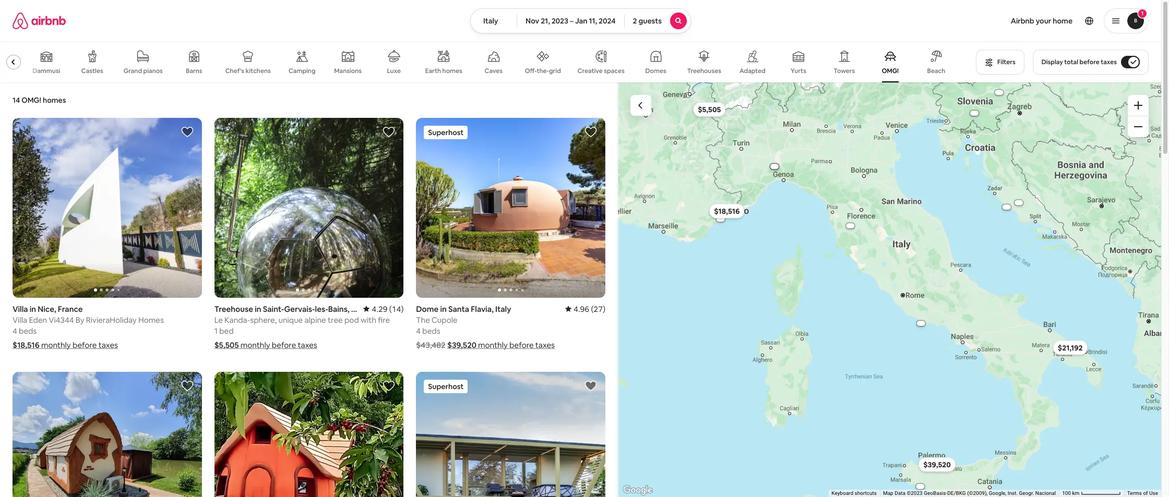 Task type: vqa. For each thing, say whether or not it's contained in the screenshot.
1st Choose from the top of the page
no



Task type: describe. For each thing, give the bounding box(es) containing it.
taxes inside dome in santa flavia, italy the cupole 4 beds $43,482 $39,520 monthly before taxes
[[535, 340, 555, 350]]

$43,482
[[416, 340, 446, 350]]

before inside le kanda-sphere, unique alpine tree pod with fire 1 bed $5,505 monthly before taxes
[[272, 340, 296, 350]]

©2023
[[907, 491, 923, 496]]

1 inside le kanda-sphere, unique alpine tree pod with fire 1 bed $5,505 monthly before taxes
[[214, 326, 218, 336]]

$5,505 button
[[693, 102, 725, 117]]

display
[[1042, 58, 1063, 66]]

monthly inside villa in nice, france villa eden vi4344 by rivieraholiday homes 4 beds $18,516 monthly before taxes
[[41, 340, 71, 350]]

nacional
[[1035, 491, 1056, 496]]

100 km button
[[1059, 490, 1124, 497]]

zoom out image
[[1134, 123, 1142, 131]]

kitchens
[[246, 67, 271, 75]]

airbnb
[[1011, 16, 1034, 26]]

$4,047 button
[[1008, 200, 1029, 205]]

add to wishlist: treehouse in saint-gervais-les-bains, france image
[[383, 126, 395, 138]]

pod
[[344, 315, 359, 325]]

camping
[[289, 67, 315, 75]]

21,
[[541, 16, 550, 26]]

google map
showing 18 stays. region
[[618, 82, 1161, 497]]

(©2009),
[[967, 491, 988, 496]]

beds inside dome in santa flavia, italy the cupole 4 beds $43,482 $39,520 monthly before taxes
[[422, 326, 440, 336]]

filters
[[997, 58, 1015, 66]]

–
[[570, 16, 574, 26]]

google image
[[621, 484, 655, 497]]

flavia,
[[471, 304, 494, 314]]

before inside dome in santa flavia, italy the cupole 4 beds $43,482 $39,520 monthly before taxes
[[509, 340, 534, 350]]

le
[[214, 315, 223, 325]]

de/bkg
[[947, 491, 966, 496]]

14
[[13, 96, 20, 105]]

chef's kitchens
[[225, 67, 271, 75]]

$5,505 inside le kanda-sphere, unique alpine tree pod with fire 1 bed $5,505 monthly before taxes
[[214, 340, 239, 350]]

google,
[[989, 491, 1006, 496]]

4.29 (14)
[[372, 304, 404, 314]]

grid
[[549, 67, 561, 75]]

beach
[[927, 67, 945, 75]]

your
[[1036, 16, 1051, 26]]

$18,516 inside button
[[714, 206, 739, 216]]

of
[[1143, 491, 1148, 496]]

chef's
[[225, 67, 244, 75]]

beds inside villa in nice, france villa eden vi4344 by rivieraholiday homes 4 beds $18,516 monthly before taxes
[[19, 326, 37, 336]]

$21,192
[[1058, 343, 1082, 352]]

4.96
[[574, 304, 589, 314]]

0 horizontal spatial omg!
[[22, 96, 41, 105]]

map data ©2023 geobasis-de/bkg (©2009), google, inst. geogr. nacional
[[883, 491, 1056, 496]]

terms of use link
[[1127, 491, 1158, 496]]

(14)
[[389, 304, 404, 314]]

dammusi
[[32, 67, 60, 75]]

keyboard
[[832, 491, 853, 496]]

$37,270 button
[[840, 223, 861, 228]]

add to wishlist: villa in nice, france image
[[181, 126, 193, 138]]

filters button
[[976, 50, 1024, 75]]

keyboard shortcuts
[[832, 491, 877, 496]]

dome
[[416, 304, 439, 314]]

towers
[[834, 67, 855, 75]]

11,
[[589, 16, 597, 26]]

group containing off-the-grid
[[0, 42, 964, 82]]

grand
[[124, 67, 142, 75]]

kanda-
[[224, 315, 250, 325]]

profile element
[[704, 0, 1149, 42]]

the-
[[537, 67, 549, 75]]

4 inside villa in nice, france villa eden vi4344 by rivieraholiday homes 4 beds $18,516 monthly before taxes
[[13, 326, 17, 336]]

100
[[1062, 491, 1071, 496]]

geobasis-
[[924, 491, 947, 496]]

inst.
[[1008, 491, 1018, 496]]

alpine
[[305, 315, 326, 325]]

1 button
[[1104, 8, 1149, 33]]

$18,516 inside villa in nice, france villa eden vi4344 by rivieraholiday homes 4 beds $18,516 monthly before taxes
[[13, 340, 40, 350]]

$94,921 button
[[910, 321, 931, 326]]

le kanda-sphere, unique alpine tree pod with fire 1 bed $5,505 monthly before taxes
[[214, 315, 390, 350]]

adapted
[[740, 67, 766, 75]]

$94,921
[[915, 322, 926, 325]]

jan
[[575, 16, 587, 26]]

unique
[[278, 315, 303, 325]]

terms
[[1127, 491, 1142, 496]]

total
[[1064, 58, 1078, 66]]

$21,192 button
[[1053, 340, 1087, 355]]

map
[[883, 491, 893, 496]]

2024
[[599, 16, 616, 26]]

creative spaces
[[578, 67, 625, 75]]

in for villa
[[30, 304, 36, 314]]

barns
[[186, 67, 202, 75]]

2023
[[551, 16, 568, 26]]

vi4344
[[49, 315, 74, 325]]

santa
[[448, 304, 469, 314]]

fire
[[378, 315, 390, 325]]

monthly inside dome in santa flavia, italy the cupole 4 beds $43,482 $39,520 monthly before taxes
[[478, 340, 508, 350]]

tree
[[328, 315, 343, 325]]

$18,516 button
[[709, 204, 744, 218]]



Task type: locate. For each thing, give the bounding box(es) containing it.
airbnb your home
[[1011, 16, 1073, 26]]

1
[[1141, 10, 1144, 17], [214, 326, 218, 336]]

caves
[[485, 67, 503, 75]]

$4,047
[[1014, 201, 1023, 204]]

monthly down vi4344
[[41, 340, 71, 350]]

in up 'eden'
[[30, 304, 36, 314]]

4.29 out of 5 average rating,  14 reviews image
[[363, 304, 404, 314]]

taxes inside le kanda-sphere, unique alpine tree pod with fire 1 bed $5,505 monthly before taxes
[[298, 340, 317, 350]]

1 vertical spatial $18,516
[[13, 340, 40, 350]]

1 horizontal spatial $5,505
[[698, 105, 721, 114]]

2 horizontal spatial monthly
[[478, 340, 508, 350]]

taxes inside villa in nice, france villa eden vi4344 by rivieraholiday homes 4 beds $18,516 monthly before taxes
[[99, 340, 118, 350]]

1 in from the left
[[30, 304, 36, 314]]

0 horizontal spatial 4
[[13, 326, 17, 336]]

2
[[633, 16, 637, 26]]

italy left nov
[[483, 16, 498, 26]]

$18,516
[[714, 206, 739, 216], [13, 340, 40, 350]]

sphere,
[[250, 315, 277, 325]]

with
[[361, 315, 376, 325]]

4
[[13, 326, 17, 336], [416, 326, 421, 336]]

homes right earth
[[442, 67, 462, 75]]

None search field
[[470, 8, 691, 33]]

2 beds from the left
[[422, 326, 440, 336]]

before inside villa in nice, france villa eden vi4344 by rivieraholiday homes 4 beds $18,516 monthly before taxes
[[73, 340, 97, 350]]

2 villa from the top
[[13, 315, 27, 325]]

monthly inside le kanda-sphere, unique alpine tree pod with fire 1 bed $5,505 monthly before taxes
[[240, 340, 270, 350]]

taxes
[[1101, 58, 1117, 66], [99, 340, 118, 350], [298, 340, 317, 350], [535, 340, 555, 350]]

nov
[[526, 16, 539, 26]]

omg! inside "group"
[[882, 67, 899, 75]]

add to wishlist: dome in santa flavia, italy image
[[585, 126, 597, 138]]

$39,520 inside dome in santa flavia, italy the cupole 4 beds $43,482 $39,520 monthly before taxes
[[447, 340, 476, 350]]

2 monthly from the left
[[240, 340, 270, 350]]

nov 21, 2023 – jan 11, 2024
[[526, 16, 616, 26]]

zoom in image
[[1134, 101, 1142, 110]]

pianos
[[143, 67, 163, 75]]

1 vertical spatial homes
[[43, 96, 66, 105]]

2 guests button
[[624, 8, 691, 33]]

$5,505 down treehouses
[[698, 105, 721, 114]]

in
[[30, 304, 36, 314], [440, 304, 447, 314]]

in inside dome in santa flavia, italy the cupole 4 beds $43,482 $39,520 monthly before taxes
[[440, 304, 447, 314]]

by
[[75, 315, 84, 325]]

villa left nice,
[[13, 304, 28, 314]]

italy inside button
[[483, 16, 498, 26]]

spaces
[[604, 67, 625, 75]]

4.96 out of 5 average rating,  27 reviews image
[[565, 304, 605, 314]]

earth homes
[[425, 67, 462, 75]]

dome in santa flavia, italy the cupole 4 beds $43,482 $39,520 monthly before taxes
[[416, 304, 555, 350]]

$39,520 down cupole
[[447, 340, 476, 350]]

bed
[[219, 326, 234, 336]]

0 vertical spatial $18,516
[[714, 206, 739, 216]]

0 vertical spatial italy
[[483, 16, 498, 26]]

1 vertical spatial omg!
[[22, 96, 41, 105]]

1 vertical spatial villa
[[13, 315, 27, 325]]

omg!
[[882, 67, 899, 75], [22, 96, 41, 105]]

1 horizontal spatial omg!
[[882, 67, 899, 75]]

grand pianos
[[124, 67, 163, 75]]

off-
[[525, 67, 537, 75]]

monthly down flavia,
[[478, 340, 508, 350]]

none search field containing italy
[[470, 8, 691, 33]]

homes down the dammusi at the top left
[[43, 96, 66, 105]]

1 4 from the left
[[13, 326, 17, 336]]

14 omg! homes
[[13, 96, 66, 105]]

0 horizontal spatial 1
[[214, 326, 218, 336]]

0 horizontal spatial $18,516
[[13, 340, 40, 350]]

villa left 'eden'
[[13, 315, 27, 325]]

add to wishlist: tiny home in rupe, croatia image
[[383, 380, 395, 392]]

$5,505
[[698, 105, 721, 114], [214, 340, 239, 350]]

omg! right the towers
[[882, 67, 899, 75]]

1 villa from the top
[[13, 304, 28, 314]]

cupole
[[432, 315, 458, 325]]

in for dome
[[440, 304, 447, 314]]

0 horizontal spatial beds
[[19, 326, 37, 336]]

0 vertical spatial $39,520
[[447, 340, 476, 350]]

add to wishlist: tiny home in velike lašče, slovenia image
[[585, 380, 597, 392]]

$39,520 up "geobasis-"
[[923, 460, 951, 469]]

1 vertical spatial $39,520
[[923, 460, 951, 469]]

$5,505 inside button
[[698, 105, 721, 114]]

use
[[1149, 491, 1158, 496]]

omg! right 14
[[22, 96, 41, 105]]

2 4 from the left
[[416, 326, 421, 336]]

4.96 (27)
[[574, 304, 605, 314]]

beds down 'eden'
[[19, 326, 37, 336]]

earth
[[425, 67, 441, 75]]

off-the-grid
[[525, 67, 561, 75]]

1 horizontal spatial in
[[440, 304, 447, 314]]

home
[[1053, 16, 1073, 26]]

0 horizontal spatial $5,505
[[214, 340, 239, 350]]

group
[[0, 42, 964, 82], [13, 118, 202, 298], [214, 118, 404, 298], [416, 118, 605, 298], [13, 372, 202, 497], [214, 372, 404, 497], [416, 372, 605, 497]]

0 vertical spatial homes
[[442, 67, 462, 75]]

100 km
[[1062, 491, 1081, 496]]

keyboard shortcuts button
[[832, 490, 877, 497]]

0 horizontal spatial $39,520
[[447, 340, 476, 350]]

nice,
[[38, 304, 56, 314]]

3 monthly from the left
[[478, 340, 508, 350]]

france
[[58, 304, 83, 314]]

1 horizontal spatial 4
[[416, 326, 421, 336]]

monthly
[[41, 340, 71, 350], [240, 340, 270, 350], [478, 340, 508, 350]]

creative
[[578, 67, 603, 75]]

villa
[[13, 304, 28, 314], [13, 315, 27, 325]]

0 vertical spatial 1
[[1141, 10, 1144, 17]]

0 horizontal spatial homes
[[43, 96, 66, 105]]

1 horizontal spatial homes
[[442, 67, 462, 75]]

1 vertical spatial 1
[[214, 326, 218, 336]]

geogr.
[[1019, 491, 1034, 496]]

1 horizontal spatial $39,520
[[923, 460, 951, 469]]

4.29
[[372, 304, 388, 314]]

eden
[[29, 315, 47, 325]]

treehouses
[[687, 67, 721, 75]]

1 horizontal spatial monthly
[[240, 340, 270, 350]]

italy button
[[470, 8, 517, 33]]

1 monthly from the left
[[41, 340, 71, 350]]

beds down the
[[422, 326, 440, 336]]

mansions
[[334, 67, 362, 75]]

monthly down sphere,
[[240, 340, 270, 350]]

1 vertical spatial italy
[[495, 304, 511, 314]]

1 vertical spatial $5,505
[[214, 340, 239, 350]]

4 inside dome in santa flavia, italy the cupole 4 beds $43,482 $39,520 monthly before taxes
[[416, 326, 421, 336]]

add to wishlist: tiny home in šentjur, slovenia image
[[181, 380, 193, 392]]

domes
[[645, 67, 666, 75]]

italy right flavia,
[[495, 304, 511, 314]]

shortcuts
[[855, 491, 877, 496]]

airbnb your home link
[[1005, 10, 1079, 32]]

display total before taxes
[[1042, 58, 1117, 66]]

$37,270
[[845, 224, 855, 227]]

0 horizontal spatial in
[[30, 304, 36, 314]]

$39,520
[[447, 340, 476, 350], [923, 460, 951, 469]]

in inside villa in nice, france villa eden vi4344 by rivieraholiday homes 4 beds $18,516 monthly before taxes
[[30, 304, 36, 314]]

$39,520 inside button
[[923, 460, 951, 469]]

$39,520 button
[[918, 457, 955, 472]]

(27)
[[591, 304, 605, 314]]

yurts
[[791, 67, 806, 75]]

0 horizontal spatial monthly
[[41, 340, 71, 350]]

1 inside dropdown button
[[1141, 10, 1144, 17]]

$5,505 down bed
[[214, 340, 239, 350]]

castles
[[81, 67, 103, 75]]

1 horizontal spatial 1
[[1141, 10, 1144, 17]]

italy inside dome in santa flavia, italy the cupole 4 beds $43,482 $39,520 monthly before taxes
[[495, 304, 511, 314]]

km
[[1072, 491, 1080, 496]]

1 horizontal spatial beds
[[422, 326, 440, 336]]

1 horizontal spatial $18,516
[[714, 206, 739, 216]]

homes inside "group"
[[442, 67, 462, 75]]

italy
[[483, 16, 498, 26], [495, 304, 511, 314]]

0 vertical spatial villa
[[13, 304, 28, 314]]

villa in nice, france villa eden vi4344 by rivieraholiday homes 4 beds $18,516 monthly before taxes
[[13, 304, 164, 350]]

2 in from the left
[[440, 304, 447, 314]]

0 vertical spatial omg!
[[882, 67, 899, 75]]

homes
[[442, 67, 462, 75], [43, 96, 66, 105]]

1 beds from the left
[[19, 326, 37, 336]]

in up cupole
[[440, 304, 447, 314]]

0 vertical spatial $5,505
[[698, 105, 721, 114]]



